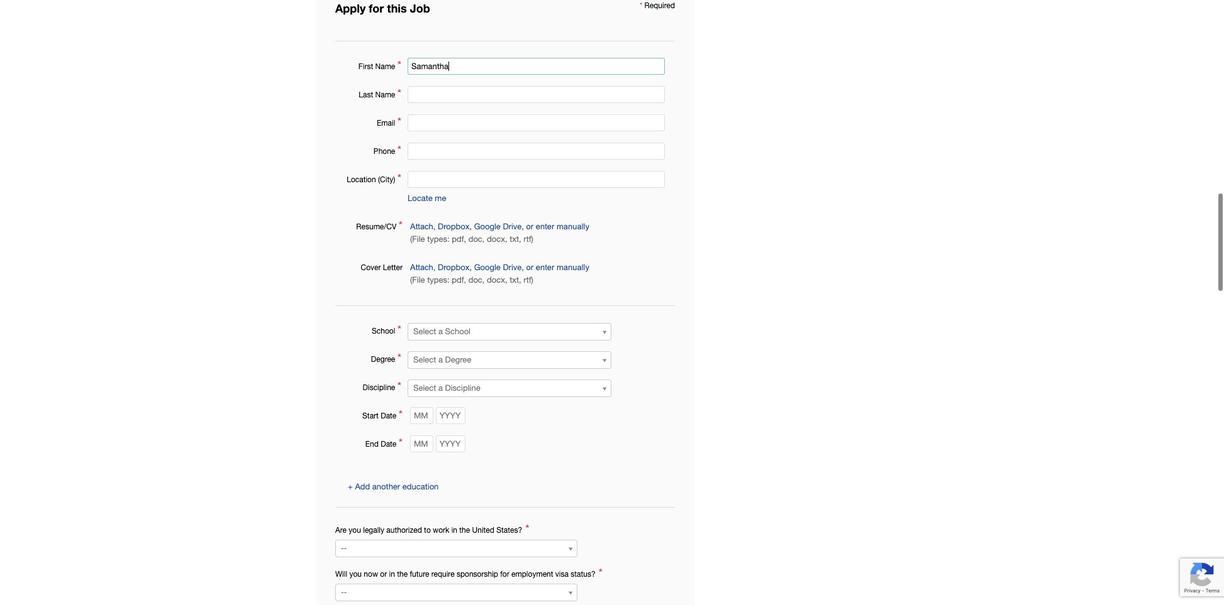 Task type: locate. For each thing, give the bounding box(es) containing it.
None text field
[[408, 86, 665, 103], [408, 143, 665, 160], [408, 86, 665, 103], [408, 143, 665, 160]]

Education Start Year text field
[[436, 408, 465, 425]]

Education End Month text field
[[410, 436, 433, 453]]

Education Start Month text field
[[410, 408, 433, 425]]

None text field
[[408, 58, 665, 75], [408, 115, 665, 132], [408, 171, 665, 188], [408, 58, 665, 75], [408, 115, 665, 132], [408, 171, 665, 188]]



Task type: describe. For each thing, give the bounding box(es) containing it.
Education End Year text field
[[436, 436, 465, 453]]



